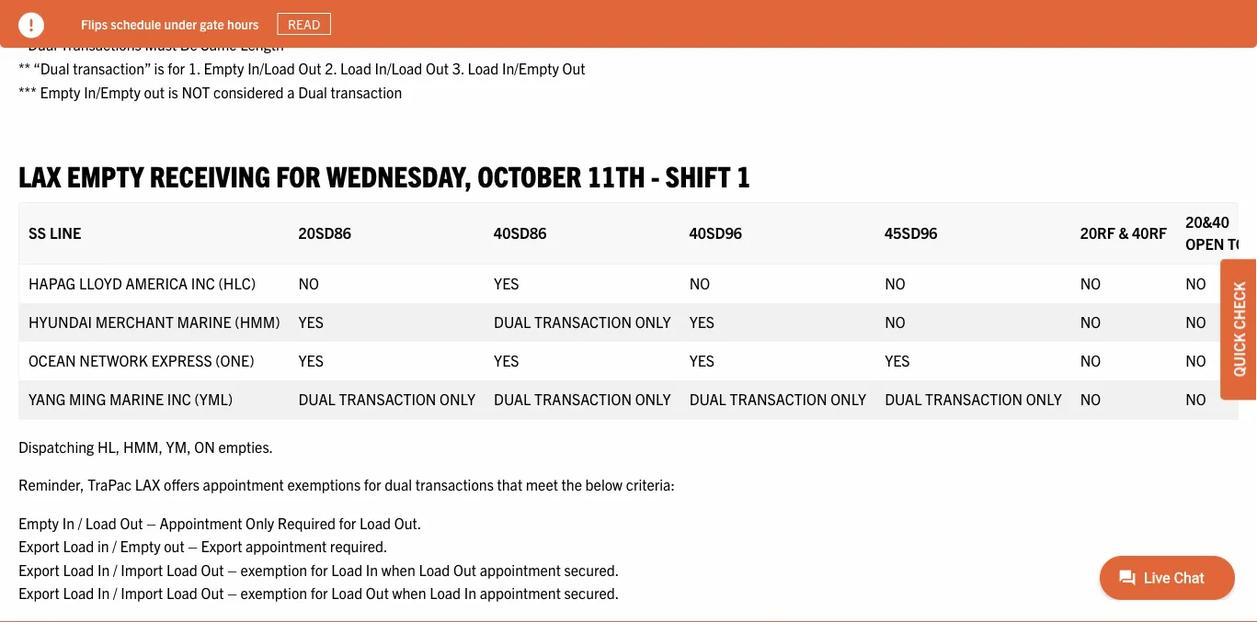 Task type: describe. For each thing, give the bounding box(es) containing it.
read link
[[277, 13, 331, 35]]

quick
[[1230, 333, 1248, 377]]

ss
[[29, 224, 46, 242]]

1 horizontal spatial in/empty
[[502, 59, 559, 77]]

america
[[125, 274, 188, 293]]

dual
[[385, 476, 412, 494]]

out.
[[394, 514, 421, 533]]

transaction"
[[73, 59, 151, 77]]

out inside additionally: * dual transactions must be same length ** "dual transaction" is for 1. empty in/load out 2. load in/load out 3. load in/empty out *** empty in/empty out is not considered a dual transaction
[[144, 83, 165, 101]]

lloyd
[[79, 274, 122, 293]]

0 horizontal spatial in/empty
[[84, 83, 141, 101]]

criteria:
[[626, 476, 675, 494]]

wednesday,
[[326, 157, 472, 193]]

considered
[[213, 83, 284, 101]]

hours
[[227, 15, 259, 32]]

inc for (yml)
[[167, 390, 191, 409]]

schedule
[[111, 15, 161, 32]]

only
[[246, 514, 274, 533]]

11th
[[587, 157, 645, 193]]

1 import from the top
[[121, 561, 163, 580]]

20rf & 40rf
[[1081, 224, 1167, 242]]

0 vertical spatial is
[[154, 59, 164, 77]]

ming
[[69, 390, 106, 409]]

2 secured. from the top
[[564, 585, 619, 603]]

"dual
[[33, 59, 69, 77]]

october
[[478, 157, 582, 193]]

offers
[[164, 476, 200, 494]]

transactions
[[416, 476, 494, 494]]

check
[[1230, 282, 1248, 330]]

marine for inc
[[109, 390, 164, 409]]

3.
[[452, 59, 464, 77]]

quick check
[[1230, 282, 1248, 377]]

empty right in
[[120, 538, 161, 556]]

0 vertical spatial lax
[[18, 157, 61, 193]]

shift
[[666, 157, 731, 193]]

1 horizontal spatial is
[[168, 83, 178, 101]]

&
[[1119, 224, 1129, 242]]

1.
[[188, 59, 200, 77]]

additionally: * dual transactions must be same length ** "dual transaction" is for 1. empty in/load out 2. load in/load out 3. load in/empty out *** empty in/empty out is not considered a dual transaction
[[18, 12, 586, 101]]

on
[[194, 438, 215, 456]]

hmm,
[[123, 438, 163, 456]]

line
[[50, 224, 81, 242]]

for
[[276, 157, 321, 193]]

marine for (hmm)
[[177, 313, 231, 331]]

transaction
[[331, 83, 402, 101]]

45sd96
[[885, 224, 938, 242]]

in
[[98, 538, 109, 556]]

network
[[79, 352, 148, 370]]

hl,
[[97, 438, 120, 456]]

empties.
[[218, 438, 273, 456]]

(one)
[[215, 352, 254, 370]]

1 secured. from the top
[[564, 561, 619, 580]]

(yml)
[[195, 390, 233, 409]]

(hlc)
[[218, 274, 256, 293]]

hapag
[[29, 274, 76, 293]]

top
[[1228, 235, 1255, 253]]

(hmm)
[[235, 313, 280, 331]]

lax empty receiving           for wednesday, october 11th              - shift 1
[[18, 157, 751, 193]]

1 horizontal spatial dual
[[298, 83, 327, 101]]

20rf
[[1081, 224, 1116, 242]]

1 vertical spatial when
[[392, 585, 426, 603]]

40sd96
[[690, 224, 742, 242]]

express
[[151, 352, 212, 370]]

reminder, trapac lax offers appointment exemptions for dual transactions that meet the below criteria:
[[18, 476, 675, 494]]

reminder,
[[18, 476, 84, 494]]

flips schedule under gate hours
[[81, 15, 259, 32]]

40rf
[[1132, 224, 1167, 242]]

open
[[1186, 235, 1225, 253]]

0 vertical spatial when
[[382, 561, 416, 580]]

20&40 open top
[[1186, 213, 1255, 253]]

yang
[[29, 390, 66, 409]]

1
[[737, 157, 751, 193]]

flips
[[81, 15, 108, 32]]

**
[[18, 59, 31, 77]]

hyundai merchant marine (hmm)
[[29, 313, 280, 331]]

required.
[[330, 538, 388, 556]]

not
[[182, 83, 210, 101]]

for inside additionally: * dual transactions must be same length ** "dual transaction" is for 1. empty in/load out 2. load in/load out 3. load in/empty out *** empty in/empty out is not considered a dual transaction
[[168, 59, 185, 77]]

required
[[278, 514, 336, 533]]

gate
[[200, 15, 224, 32]]

dispatching hl, hmm, ym, on empties.
[[18, 438, 273, 456]]



Task type: locate. For each thing, give the bounding box(es) containing it.
exemption
[[241, 561, 307, 580], [241, 585, 307, 603]]

1 vertical spatial dual
[[298, 83, 327, 101]]

in/empty
[[502, 59, 559, 77], [84, 83, 141, 101]]

quick check link
[[1221, 259, 1257, 400]]

0 horizontal spatial is
[[154, 59, 164, 77]]

ym,
[[166, 438, 191, 456]]

1 horizontal spatial in/load
[[375, 59, 422, 77]]

for
[[168, 59, 185, 77], [364, 476, 381, 494], [339, 514, 356, 533], [311, 561, 328, 580], [311, 585, 328, 603]]

when
[[382, 561, 416, 580], [392, 585, 426, 603]]

–
[[146, 514, 156, 533], [188, 538, 198, 556], [227, 561, 237, 580], [227, 585, 237, 603]]

additionally:
[[18, 12, 97, 30]]

out down appointment
[[164, 538, 185, 556]]

length
[[240, 35, 284, 54]]

in/load
[[248, 59, 295, 77], [375, 59, 422, 77]]

under
[[164, 15, 197, 32]]

exemptions
[[287, 476, 361, 494]]

out inside the empty in / load out – appointment only required for load out. export load in / empty out – export appointment required. export load in / import load out – exemption for load in when load out appointment secured. export load in / import load out – exemption for load out when load in appointment secured.
[[164, 538, 185, 556]]

transactions
[[60, 35, 141, 54]]

empty in / load out – appointment only required for load out. export load in / empty out – export appointment required. export load in / import load out – exemption for load in when load out appointment secured. export load in / import load out – exemption for load out when load in appointment secured.
[[18, 514, 619, 603]]

receiving
[[150, 157, 270, 193]]

1 vertical spatial exemption
[[241, 585, 307, 603]]

same
[[201, 35, 237, 54]]

out
[[299, 59, 322, 77], [426, 59, 449, 77], [562, 59, 586, 77], [120, 514, 143, 533], [201, 561, 224, 580], [453, 561, 477, 580], [201, 585, 224, 603], [366, 585, 389, 603]]

no
[[299, 274, 319, 293], [690, 274, 710, 293], [885, 274, 906, 293], [1081, 274, 1101, 293], [1186, 274, 1206, 293], [885, 313, 906, 331], [1081, 313, 1101, 331], [1186, 313, 1206, 331], [1081, 352, 1101, 370], [1186, 352, 1206, 370], [1081, 390, 1101, 409], [1186, 390, 1206, 409]]

solid image
[[18, 12, 44, 38]]

inc left the (yml)
[[167, 390, 191, 409]]

yes
[[494, 274, 519, 293], [299, 313, 324, 331], [690, 313, 715, 331], [299, 352, 324, 370], [494, 352, 519, 370], [690, 352, 715, 370], [885, 352, 910, 370]]

ocean network express (one)
[[29, 352, 254, 370]]

1 vertical spatial out
[[164, 538, 185, 556]]

0 horizontal spatial dual
[[28, 35, 57, 54]]

20sd86
[[299, 224, 351, 242]]

0 vertical spatial dual
[[28, 35, 57, 54]]

load
[[340, 59, 372, 77], [468, 59, 499, 77], [85, 514, 117, 533], [360, 514, 391, 533], [63, 538, 94, 556], [63, 561, 94, 580], [166, 561, 198, 580], [331, 561, 363, 580], [419, 561, 450, 580], [63, 585, 94, 603], [166, 585, 198, 603], [331, 585, 363, 603], [430, 585, 461, 603]]

0 horizontal spatial lax
[[18, 157, 61, 193]]

40sd86
[[494, 224, 547, 242]]

1 vertical spatial marine
[[109, 390, 164, 409]]

ss line
[[29, 224, 81, 242]]

dual right a
[[298, 83, 327, 101]]

when down out.
[[392, 585, 426, 603]]

inc left (hlc)
[[191, 274, 215, 293]]

1 exemption from the top
[[241, 561, 307, 580]]

a
[[287, 83, 295, 101]]

dual transaction only
[[494, 313, 671, 331], [299, 390, 476, 409], [494, 390, 671, 409], [690, 390, 867, 409], [885, 390, 1062, 409]]

inc for (hlc)
[[191, 274, 215, 293]]

*
[[18, 35, 24, 54]]

be
[[180, 35, 197, 54]]

0 vertical spatial out
[[144, 83, 165, 101]]

dispatching
[[18, 438, 94, 456]]

empty
[[204, 59, 244, 77], [40, 83, 80, 101], [18, 514, 59, 533], [120, 538, 161, 556]]

1 vertical spatial secured.
[[564, 585, 619, 603]]

1 vertical spatial in/empty
[[84, 83, 141, 101]]

lax left offers
[[135, 476, 160, 494]]

read
[[288, 16, 320, 32]]

transaction
[[534, 313, 632, 331], [339, 390, 436, 409], [534, 390, 632, 409], [730, 390, 827, 409], [925, 390, 1023, 409]]

out left not
[[144, 83, 165, 101]]

empty down same
[[204, 59, 244, 77]]

appointment
[[203, 476, 284, 494], [246, 538, 327, 556], [480, 561, 561, 580], [480, 585, 561, 603]]

0 vertical spatial secured.
[[564, 561, 619, 580]]

1 horizontal spatial marine
[[177, 313, 231, 331]]

2 in/load from the left
[[375, 59, 422, 77]]

0 vertical spatial import
[[121, 561, 163, 580]]

must
[[145, 35, 177, 54]]

when down required.
[[382, 561, 416, 580]]

/
[[78, 514, 82, 533], [113, 538, 117, 556], [113, 561, 117, 580], [113, 585, 117, 603]]

dual
[[28, 35, 57, 54], [298, 83, 327, 101]]

yang ming marine inc (yml)
[[29, 390, 233, 409]]

appointment
[[160, 514, 242, 533]]

1 vertical spatial lax
[[135, 476, 160, 494]]

20&40
[[1186, 213, 1230, 231]]

that
[[497, 476, 523, 494]]

1 vertical spatial is
[[168, 83, 178, 101]]

hyundai
[[29, 313, 92, 331]]

below
[[586, 476, 623, 494]]

0 vertical spatial exemption
[[241, 561, 307, 580]]

0 horizontal spatial in/load
[[248, 59, 295, 77]]

dual right *
[[28, 35, 57, 54]]

lax up ss
[[18, 157, 61, 193]]

marine
[[177, 313, 231, 331], [109, 390, 164, 409]]

2 exemption from the top
[[241, 585, 307, 603]]

1 vertical spatial import
[[121, 585, 163, 603]]

meet
[[526, 476, 558, 494]]

-
[[651, 157, 660, 193]]

is
[[154, 59, 164, 77], [168, 83, 178, 101]]

merchant
[[95, 313, 174, 331]]

is left not
[[168, 83, 178, 101]]

***
[[18, 83, 37, 101]]

1 horizontal spatial lax
[[135, 476, 160, 494]]

1 vertical spatial inc
[[167, 390, 191, 409]]

2.
[[325, 59, 337, 77]]

the
[[562, 476, 582, 494]]

trapac
[[88, 476, 132, 494]]

empty down reminder,
[[18, 514, 59, 533]]

in/empty right 3.
[[502, 59, 559, 77]]

marine up express
[[177, 313, 231, 331]]

in/load up "transaction"
[[375, 59, 422, 77]]

dual
[[494, 313, 531, 331], [299, 390, 336, 409], [494, 390, 531, 409], [690, 390, 727, 409], [885, 390, 922, 409]]

inc
[[191, 274, 215, 293], [167, 390, 191, 409]]

export
[[18, 538, 60, 556], [201, 538, 242, 556], [18, 561, 60, 580], [18, 585, 60, 603]]

in/load down length
[[248, 59, 295, 77]]

empty down "dual
[[40, 83, 80, 101]]

0 horizontal spatial marine
[[109, 390, 164, 409]]

ocean
[[29, 352, 76, 370]]

hapag lloyd america inc (hlc)
[[29, 274, 256, 293]]

0 vertical spatial marine
[[177, 313, 231, 331]]

marine down 'ocean network express (one)'
[[109, 390, 164, 409]]

in/empty down transaction"
[[84, 83, 141, 101]]

2 import from the top
[[121, 585, 163, 603]]

import
[[121, 561, 163, 580], [121, 585, 163, 603]]

is down must
[[154, 59, 164, 77]]

0 vertical spatial inc
[[191, 274, 215, 293]]

1 in/load from the left
[[248, 59, 295, 77]]

0 vertical spatial in/empty
[[502, 59, 559, 77]]

empty
[[67, 157, 144, 193]]



Task type: vqa. For each thing, say whether or not it's contained in the screenshot.
FLAT in the right of the page
no



